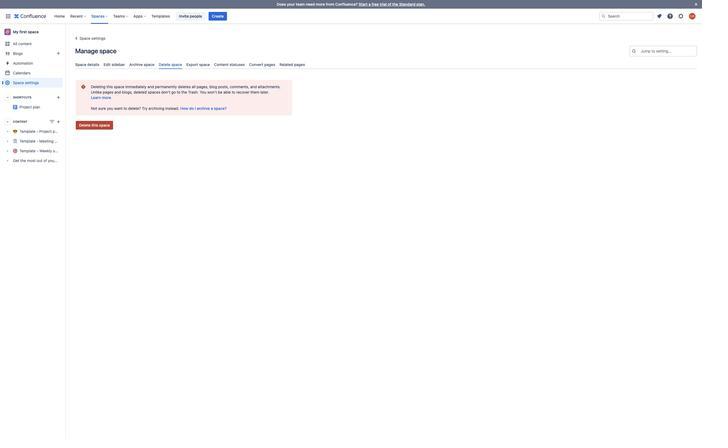 Task type: locate. For each thing, give the bounding box(es) containing it.
the inside tree
[[20, 159, 26, 163]]

0 vertical spatial your
[[287, 2, 295, 6]]

1 horizontal spatial space settings
[[80, 36, 106, 41]]

the right get
[[20, 159, 26, 163]]

more left from
[[316, 2, 325, 6]]

archive
[[197, 106, 210, 111]]

0 horizontal spatial delete
[[79, 123, 91, 128]]

team down the status
[[57, 159, 65, 163]]

0 vertical spatial delete
[[159, 62, 170, 67]]

jump
[[642, 49, 651, 53]]

your
[[287, 2, 295, 6], [48, 159, 56, 163]]

banner
[[0, 9, 703, 24]]

first
[[19, 30, 27, 34]]

permanently
[[155, 85, 177, 89]]

space settings up manage space
[[80, 36, 106, 41]]

trial
[[380, 2, 387, 6]]

don't
[[161, 90, 170, 95]]

1 horizontal spatial delete
[[159, 62, 170, 67]]

instead.
[[166, 106, 179, 111]]

0 vertical spatial this
[[107, 85, 113, 89]]

archiving
[[149, 106, 165, 111]]

this inside button
[[92, 123, 98, 128]]

0 horizontal spatial settings
[[25, 80, 39, 85]]

the
[[393, 2, 398, 6], [182, 90, 187, 95], [20, 159, 26, 163]]

2 - from the top
[[37, 139, 38, 144]]

template for template - weekly status report
[[19, 149, 36, 153]]

delete up the permanently
[[159, 62, 170, 67]]

2 vertical spatial space
[[13, 80, 24, 85]]

0 horizontal spatial project plan
[[19, 105, 40, 109]]

content down template - project plan image
[[13, 120, 27, 123]]

0 horizontal spatial content
[[13, 120, 27, 123]]

of right out
[[43, 159, 47, 163]]

1 vertical spatial -
[[37, 139, 38, 144]]

0 vertical spatial settings
[[92, 36, 106, 41]]

people
[[190, 14, 202, 18]]

1 horizontal spatial settings
[[92, 36, 106, 41]]

project plan left not
[[63, 103, 84, 107]]

collapse sidebar image
[[59, 27, 71, 37]]

your inside get the most out of your team space link
[[48, 159, 56, 163]]

1 vertical spatial space settings
[[13, 80, 39, 85]]

1 vertical spatial team
[[57, 159, 65, 163]]

- for weekly
[[37, 149, 38, 153]]

- up template - meeting notes link at left top
[[37, 129, 38, 134]]

project for project plan link under shortcuts dropdown button
[[19, 105, 32, 109]]

and
[[148, 85, 154, 89], [251, 85, 257, 89], [114, 90, 121, 95]]

plan left not
[[76, 103, 84, 107]]

0 horizontal spatial the
[[20, 159, 26, 163]]

apps
[[134, 14, 143, 18]]

0 horizontal spatial project
[[19, 105, 32, 109]]

pages for related pages
[[294, 62, 305, 67]]

content statuses
[[214, 62, 245, 67]]

space down calendars
[[13, 80, 24, 85]]

0 vertical spatial space settings
[[80, 36, 106, 41]]

pages right related at the left top of the page
[[294, 62, 305, 67]]

0 vertical spatial content
[[214, 62, 229, 67]]

content for content
[[13, 120, 27, 123]]

this inside 'deleting this space immediately and permanently deletes all pages, blog posts, comments, and attachments. unlike pages and blogs, deleted spaces don't go to the trash. you won't be able to recover them later. learn more'
[[107, 85, 113, 89]]

0 vertical spatial -
[[37, 129, 38, 134]]

2 vertical spatial -
[[37, 149, 38, 153]]

1 horizontal spatial this
[[107, 85, 113, 89]]

apps button
[[132, 12, 148, 20]]

1 - from the top
[[37, 129, 38, 134]]

space up the manage
[[80, 36, 91, 41]]

2 horizontal spatial and
[[251, 85, 257, 89]]

space
[[28, 30, 39, 34], [99, 47, 117, 55], [144, 62, 155, 67], [171, 62, 182, 67], [199, 62, 210, 67], [114, 85, 124, 89], [99, 123, 110, 128], [66, 159, 77, 163]]

2 horizontal spatial project
[[63, 103, 75, 107]]

1 vertical spatial the
[[182, 90, 187, 95]]

space inside tab list
[[75, 62, 86, 67]]

pages
[[265, 62, 275, 67], [294, 62, 305, 67], [103, 90, 113, 95]]

of inside tree
[[43, 159, 47, 163]]

space right export
[[199, 62, 210, 67]]

plan down shortcuts dropdown button
[[33, 105, 40, 109]]

settings inside space element
[[25, 80, 39, 85]]

tree inside space element
[[2, 127, 77, 166]]

project inside tree
[[39, 129, 52, 134]]

1 vertical spatial content
[[13, 120, 27, 123]]

space settings inside space element
[[13, 80, 39, 85]]

home
[[54, 14, 65, 18]]

space up 'blogs,'
[[114, 85, 124, 89]]

content button
[[2, 117, 63, 127]]

settings down calendars link
[[25, 80, 39, 85]]

home link
[[53, 12, 67, 20]]

plan down create a page image
[[53, 129, 60, 134]]

1 vertical spatial your
[[48, 159, 56, 163]]

delete for delete this space
[[79, 123, 91, 128]]

global element
[[3, 9, 599, 24]]

plan
[[76, 103, 84, 107], [33, 105, 40, 109], [53, 129, 60, 134]]

- left "meeting"
[[37, 139, 38, 144]]

pages for convert pages
[[265, 62, 275, 67]]

this down not
[[92, 123, 98, 128]]

plan for project plan link over change view icon
[[76, 103, 84, 107]]

of
[[388, 2, 392, 6], [43, 159, 47, 163]]

project left not
[[63, 103, 75, 107]]

2 vertical spatial the
[[20, 159, 26, 163]]

pages,
[[197, 85, 209, 89]]

and up the them
[[251, 85, 257, 89]]

delete inside button
[[79, 123, 91, 128]]

0 horizontal spatial of
[[43, 159, 47, 163]]

content inside dropdown button
[[13, 120, 27, 123]]

content
[[214, 62, 229, 67], [13, 120, 27, 123]]

project up "meeting"
[[39, 129, 52, 134]]

0 horizontal spatial team
[[57, 159, 65, 163]]

0 horizontal spatial plan
[[33, 105, 40, 109]]

help icon image
[[668, 13, 674, 19]]

- left weekly
[[37, 149, 38, 153]]

space settings link
[[73, 35, 106, 42], [2, 78, 63, 88]]

project plan
[[63, 103, 84, 107], [19, 105, 40, 109]]

1 vertical spatial template
[[19, 139, 36, 144]]

space inside button
[[99, 123, 110, 128]]

0 horizontal spatial pages
[[103, 90, 113, 95]]

0 vertical spatial team
[[296, 2, 305, 6]]

manage space
[[75, 47, 117, 55]]

change view image
[[49, 119, 55, 125]]

convert pages link
[[247, 60, 278, 69]]

tab list containing space details
[[73, 60, 700, 69]]

a left space?
[[211, 106, 213, 111]]

1 horizontal spatial content
[[214, 62, 229, 67]]

content
[[18, 41, 32, 46]]

2 horizontal spatial plan
[[76, 103, 84, 107]]

1 vertical spatial space
[[75, 62, 86, 67]]

settings up manage space
[[92, 36, 106, 41]]

more
[[316, 2, 325, 6], [102, 95, 111, 100]]

unlike
[[91, 90, 102, 95]]

template
[[19, 129, 36, 134], [19, 139, 36, 144], [19, 149, 36, 153]]

content left statuses
[[214, 62, 229, 67]]

1 vertical spatial of
[[43, 159, 47, 163]]

pages up learn more button
[[103, 90, 113, 95]]

your right does
[[287, 2, 295, 6]]

0 horizontal spatial space settings
[[13, 80, 39, 85]]

0 horizontal spatial this
[[92, 123, 98, 128]]

1 horizontal spatial project
[[39, 129, 52, 134]]

1 horizontal spatial team
[[296, 2, 305, 6]]

comments,
[[230, 85, 249, 89]]

2 horizontal spatial pages
[[294, 62, 305, 67]]

archive
[[129, 62, 143, 67]]

how do i archive a space? button
[[180, 106, 227, 111]]

project plan link up change view icon
[[2, 102, 84, 112]]

1 horizontal spatial plan
[[53, 129, 60, 134]]

space down report
[[66, 159, 77, 163]]

this right deleting
[[107, 85, 113, 89]]

all
[[192, 85, 196, 89]]

template down template - project plan link
[[19, 139, 36, 144]]

0 horizontal spatial more
[[102, 95, 111, 100]]

Search settings text field
[[642, 48, 643, 54]]

project down the shortcuts
[[19, 105, 32, 109]]

0 horizontal spatial your
[[48, 159, 56, 163]]

1 horizontal spatial of
[[388, 2, 392, 6]]

edit sidebar link
[[102, 60, 127, 69]]

a left free
[[369, 2, 371, 6]]

you
[[107, 106, 113, 111]]

1 vertical spatial settings
[[25, 80, 39, 85]]

edit
[[104, 62, 111, 67]]

try
[[142, 106, 148, 111]]

and up spaces
[[148, 85, 154, 89]]

1 vertical spatial this
[[92, 123, 98, 128]]

the inside 'deleting this space immediately and permanently deletes all pages, blog posts, comments, and attachments. unlike pages and blogs, deleted spaces don't go to the trash. you won't be able to recover them later. learn more'
[[182, 90, 187, 95]]

space left details
[[75, 62, 86, 67]]

space
[[80, 36, 91, 41], [75, 62, 86, 67], [13, 80, 24, 85]]

1 horizontal spatial space settings link
[[73, 35, 106, 42]]

of right trial
[[388, 2, 392, 6]]

0 horizontal spatial space settings link
[[2, 78, 63, 88]]

start
[[359, 2, 368, 6]]

1 vertical spatial delete
[[79, 123, 91, 128]]

Search field
[[600, 12, 654, 20]]

content inside tab list
[[214, 62, 229, 67]]

0 vertical spatial a
[[369, 2, 371, 6]]

3 - from the top
[[37, 149, 38, 153]]

close image
[[693, 1, 700, 8]]

space down sure
[[99, 123, 110, 128]]

report
[[65, 149, 76, 153]]

team left need
[[296, 2, 305, 6]]

export space link
[[184, 60, 212, 69]]

team
[[296, 2, 305, 6], [57, 159, 65, 163]]

and left 'blogs,'
[[114, 90, 121, 95]]

0 horizontal spatial and
[[114, 90, 121, 95]]

my first space link
[[2, 27, 63, 37]]

meeting
[[39, 139, 54, 144]]

2 template from the top
[[19, 139, 36, 144]]

the right trial
[[393, 2, 398, 6]]

space?
[[214, 106, 227, 111]]

notes
[[55, 139, 64, 144]]

to
[[652, 49, 656, 53], [177, 90, 181, 95], [232, 90, 236, 95], [124, 106, 127, 111]]

space settings down calendars
[[13, 80, 39, 85]]

blogs,
[[122, 90, 133, 95]]

delete right create a page image
[[79, 123, 91, 128]]

0 horizontal spatial a
[[211, 106, 213, 111]]

this
[[107, 85, 113, 89], [92, 123, 98, 128]]

notification icon image
[[657, 13, 663, 19]]

pages right convert
[[265, 62, 275, 67]]

space settings link down calendars
[[2, 78, 63, 88]]

your down template - weekly status report
[[48, 159, 56, 163]]

2 vertical spatial template
[[19, 149, 36, 153]]

standard
[[399, 2, 416, 6]]

delete inside tab list
[[159, 62, 170, 67]]

tab list
[[73, 60, 700, 69]]

plan.
[[417, 2, 426, 6]]

blog
[[210, 85, 217, 89]]

1 horizontal spatial your
[[287, 2, 295, 6]]

space settings link up the manage
[[73, 35, 106, 42]]

space details link
[[73, 60, 102, 69]]

3 template from the top
[[19, 149, 36, 153]]

related pages
[[280, 62, 305, 67]]

1 vertical spatial space settings link
[[2, 78, 63, 88]]

to right want
[[124, 106, 127, 111]]

1 template from the top
[[19, 129, 36, 134]]

1 horizontal spatial pages
[[265, 62, 275, 67]]

create a page image
[[55, 119, 62, 125]]

more right learn
[[102, 95, 111, 100]]

project plan down shortcuts dropdown button
[[19, 105, 40, 109]]

not
[[91, 106, 97, 111]]

template - weekly status report
[[19, 149, 76, 153]]

1 horizontal spatial the
[[182, 90, 187, 95]]

status
[[53, 149, 64, 153]]

the down deletes
[[182, 90, 187, 95]]

shortcuts button
[[2, 93, 63, 102]]

plan for project plan link under shortcuts dropdown button
[[33, 105, 40, 109]]

0 vertical spatial more
[[316, 2, 325, 6]]

template down content dropdown button
[[19, 129, 36, 134]]

template - meeting notes
[[19, 139, 64, 144]]

tree containing template - project plan
[[2, 127, 77, 166]]

template for template - meeting notes
[[19, 139, 36, 144]]

1 vertical spatial a
[[211, 106, 213, 111]]

spaces
[[148, 90, 160, 95]]

posts,
[[218, 85, 229, 89]]

settings
[[92, 36, 106, 41], [25, 80, 39, 85]]

template up most
[[19, 149, 36, 153]]

confluence image
[[14, 13, 46, 19], [14, 13, 46, 19]]

2 horizontal spatial the
[[393, 2, 398, 6]]

0 vertical spatial template
[[19, 129, 36, 134]]

1 vertical spatial more
[[102, 95, 111, 100]]

most
[[27, 159, 36, 163]]

tree
[[2, 127, 77, 166]]



Task type: describe. For each thing, give the bounding box(es) containing it.
delete this space button
[[76, 121, 113, 130]]

to right jump on the top right of page
[[652, 49, 656, 53]]

get
[[13, 159, 19, 163]]

templates link
[[150, 12, 172, 20]]

later.
[[261, 90, 269, 95]]

get the most out of your team space
[[13, 159, 77, 163]]

pages inside 'deleting this space immediately and permanently deletes all pages, blog posts, comments, and attachments. unlike pages and blogs, deleted spaces don't go to the trash. you won't be able to recover them later. learn more'
[[103, 90, 113, 95]]

search image
[[602, 14, 606, 18]]

learn more button
[[91, 95, 111, 101]]

go
[[172, 90, 176, 95]]

i
[[195, 106, 196, 111]]

1 horizontal spatial more
[[316, 2, 325, 6]]

this for delete
[[92, 123, 98, 128]]

immediately
[[125, 85, 147, 89]]

get the most out of your team space link
[[2, 156, 77, 166]]

appswitcher icon image
[[5, 13, 11, 19]]

spaces button
[[90, 12, 110, 20]]

space right first
[[28, 30, 39, 34]]

jump to setting...
[[642, 49, 672, 53]]

learn
[[91, 95, 101, 100]]

deletes
[[178, 85, 191, 89]]

your profile and preferences image
[[690, 13, 696, 19]]

be
[[218, 90, 223, 95]]

delete space
[[159, 62, 182, 67]]

create link
[[209, 12, 227, 20]]

details
[[87, 62, 99, 67]]

- for meeting
[[37, 139, 38, 144]]

sure
[[98, 106, 106, 111]]

1 horizontal spatial project plan
[[63, 103, 84, 107]]

automation
[[13, 61, 33, 66]]

invite
[[179, 14, 189, 18]]

want
[[114, 106, 123, 111]]

0 vertical spatial space
[[80, 36, 91, 41]]

invite people button
[[176, 12, 205, 20]]

space inside tree
[[66, 159, 77, 163]]

content statuses link
[[212, 60, 247, 69]]

space element
[[0, 24, 84, 439]]

space details
[[75, 62, 99, 67]]

calendars link
[[2, 68, 63, 78]]

shortcuts
[[13, 96, 32, 99]]

deleting this space immediately and permanently deletes all pages, blog posts, comments, and attachments. unlike pages and blogs, deleted spaces don't go to the trash. you won't be able to recover them later. learn more
[[91, 85, 281, 100]]

create
[[212, 14, 224, 18]]

recover
[[237, 90, 250, 95]]

plan inside tree
[[53, 129, 60, 134]]

convert pages
[[249, 62, 275, 67]]

0 vertical spatial the
[[393, 2, 398, 6]]

team inside get the most out of your team space link
[[57, 159, 65, 163]]

template - meeting notes link
[[2, 136, 64, 146]]

how
[[180, 106, 188, 111]]

add shortcut image
[[55, 94, 62, 101]]

export space
[[187, 62, 210, 67]]

my first space
[[13, 30, 39, 34]]

create a blog image
[[55, 50, 62, 57]]

teams button
[[112, 12, 130, 20]]

1 horizontal spatial a
[[369, 2, 371, 6]]

to right able
[[232, 90, 236, 95]]

all
[[13, 41, 17, 46]]

start a free trial of the standard plan. link
[[359, 2, 426, 6]]

sidebar
[[112, 62, 125, 67]]

archive space
[[129, 62, 155, 67]]

template - weekly status report link
[[2, 146, 76, 156]]

to right go
[[177, 90, 181, 95]]

space up 'edit'
[[99, 47, 117, 55]]

1 horizontal spatial and
[[148, 85, 154, 89]]

able
[[224, 90, 231, 95]]

template - project plan
[[19, 129, 60, 134]]

project for project plan link over change view icon
[[63, 103, 75, 107]]

template for template - project plan
[[19, 129, 36, 134]]

0 vertical spatial of
[[388, 2, 392, 6]]

deleting
[[91, 85, 106, 89]]

all content
[[13, 41, 32, 46]]

project plan link down shortcuts dropdown button
[[19, 105, 40, 109]]

not sure you want to delete? try archiving instead. how do i archive a space?
[[91, 106, 227, 111]]

automation link
[[2, 58, 63, 68]]

do
[[189, 106, 194, 111]]

delete for delete space
[[159, 62, 170, 67]]

trash.
[[188, 90, 199, 95]]

this for deleting
[[107, 85, 113, 89]]

you
[[200, 90, 206, 95]]

banner containing home
[[0, 9, 703, 24]]

template - project plan link
[[2, 127, 63, 136]]

confluence?
[[336, 2, 358, 6]]

setting...
[[657, 49, 672, 53]]

statuses
[[230, 62, 245, 67]]

manage
[[75, 47, 98, 55]]

settings icon image
[[678, 13, 685, 19]]

edit sidebar
[[104, 62, 125, 67]]

0 vertical spatial space settings link
[[73, 35, 106, 42]]

content for content statuses
[[214, 62, 229, 67]]

invite people
[[179, 14, 202, 18]]

blogs
[[13, 51, 23, 56]]

weekly
[[39, 149, 52, 153]]

out
[[37, 159, 42, 163]]

space right archive
[[144, 62, 155, 67]]

archive space link
[[127, 60, 157, 69]]

attachments.
[[258, 85, 281, 89]]

more inside 'deleting this space immediately and permanently deletes all pages, blog posts, comments, and attachments. unlike pages and blogs, deleted spaces don't go to the trash. you won't be able to recover them later. learn more'
[[102, 95, 111, 100]]

related
[[280, 62, 293, 67]]

free
[[372, 2, 379, 6]]

related pages link
[[278, 60, 307, 69]]

calendars
[[13, 71, 31, 75]]

space inside 'deleting this space immediately and permanently deletes all pages, blog posts, comments, and attachments. unlike pages and blogs, deleted spaces don't go to the trash. you won't be able to recover them later. learn more'
[[114, 85, 124, 89]]

recent
[[70, 14, 83, 18]]

deleted
[[134, 90, 147, 95]]

template - project plan image
[[13, 105, 17, 109]]

delete space link
[[157, 60, 184, 69]]

does
[[277, 2, 286, 6]]

- for project
[[37, 129, 38, 134]]

won't
[[208, 90, 217, 95]]

delete?
[[128, 106, 141, 111]]

space left export
[[171, 62, 182, 67]]

recent button
[[69, 12, 88, 20]]



Task type: vqa. For each thing, say whether or not it's contained in the screenshot.
the your within get the most out of your team space link
yes



